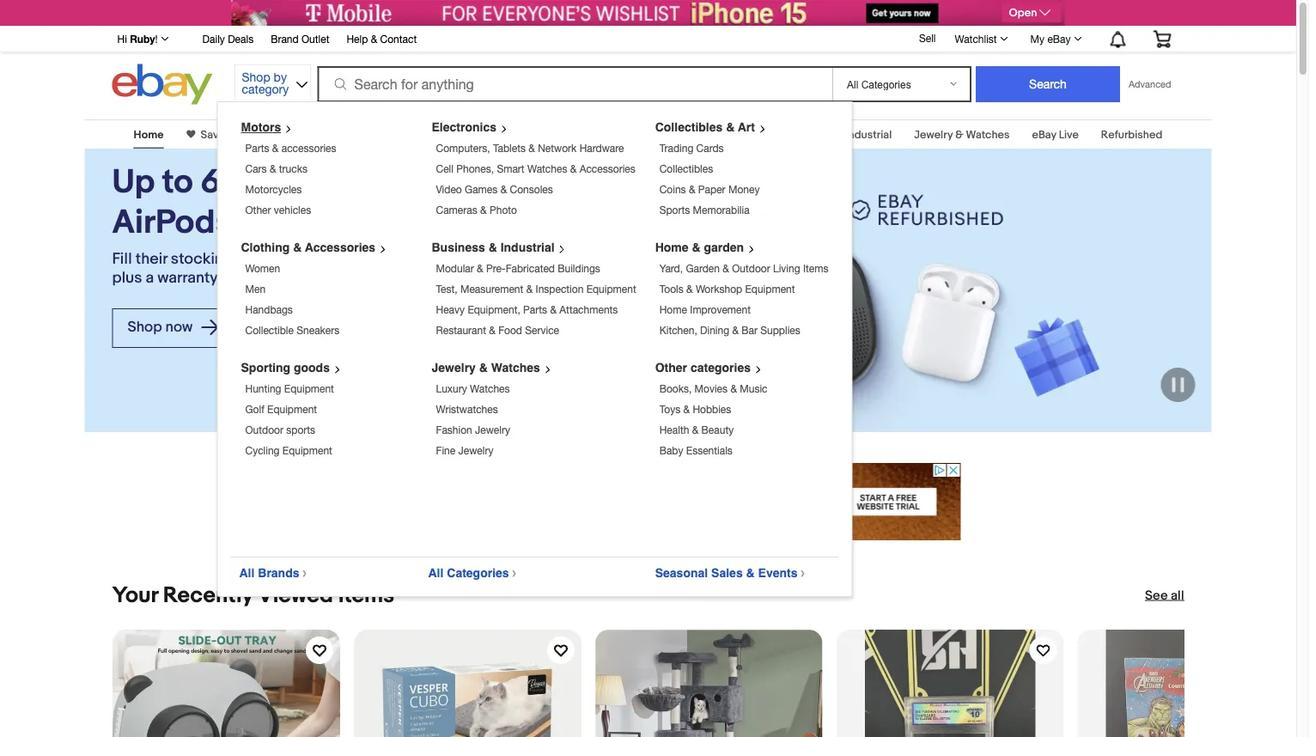 Task type: locate. For each thing, give the bounding box(es) containing it.
garden up the computers, tablets & network hardware link
[[519, 128, 556, 141]]

sports
[[660, 204, 690, 216]]

none submit inside shop by category 'banner'
[[976, 66, 1120, 102]]

outdoor up cycling
[[245, 424, 283, 436]]

toys inside 'up to 60% off airpods and more' main content
[[639, 128, 662, 141]]

business & industrial
[[788, 128, 892, 141], [432, 241, 555, 254]]

network
[[538, 142, 577, 154]]

collectibles inside 'up to 60% off airpods and more' main content
[[391, 128, 453, 141]]

0 horizontal spatial shop
[[128, 318, 162, 336]]

business right goods in the top of the page
[[788, 128, 833, 141]]

collectibles link down trading cards link
[[660, 163, 713, 175]]

toys up health at the bottom of the page
[[660, 403, 681, 415]]

0 vertical spatial ebay
[[1048, 33, 1071, 45]]

cameras & photo link
[[436, 204, 517, 216]]

0 horizontal spatial outdoor
[[245, 424, 283, 436]]

collectibles for collectibles 'link' in 'up to 60% off airpods and more' main content
[[391, 128, 453, 141]]

shop left 'now' at the top left
[[128, 318, 162, 336]]

0 vertical spatial parts
[[245, 142, 269, 154]]

airpods
[[112, 203, 232, 243]]

your shopping cart image
[[1153, 30, 1172, 47]]

outdoor up tools & workshop equipment link at the right of the page
[[732, 262, 770, 274]]

home improvement link
[[660, 304, 751, 316]]

1 vertical spatial items
[[338, 582, 394, 609]]

hi ruby !
[[117, 33, 158, 45]]

2 all from the left
[[428, 566, 444, 580]]

watches up wristwatches link
[[470, 383, 510, 395]]

1 horizontal spatial business & industrial link
[[788, 128, 892, 141]]

0 vertical spatial jewelry & watches
[[914, 128, 1010, 141]]

video games & consoles link
[[436, 183, 553, 195]]

daily
[[202, 33, 225, 45]]

all
[[239, 566, 255, 580], [428, 566, 444, 580]]

hunting
[[245, 383, 281, 395]]

help & contact
[[347, 33, 417, 45]]

1 horizontal spatial outdoor
[[732, 262, 770, 274]]

1 horizontal spatial items
[[803, 262, 829, 274]]

saved
[[201, 128, 232, 141]]

stocking
[[171, 250, 233, 269]]

1 vertical spatial shop
[[128, 318, 162, 336]]

1 vertical spatial jewelry & watches
[[432, 361, 540, 375]]

1 vertical spatial business & industrial
[[432, 241, 555, 254]]

Search for anything text field
[[320, 68, 829, 101]]

toys link
[[639, 128, 662, 141]]

brand outlet link
[[271, 30, 329, 49]]

business up modular
[[432, 241, 485, 254]]

hi
[[117, 33, 127, 45]]

measurement
[[460, 283, 523, 295]]

all up your recently viewed items link
[[239, 566, 255, 580]]

ebay
[[1048, 33, 1071, 45], [1032, 128, 1057, 141]]

parts & accessories link
[[245, 142, 336, 154]]

men link
[[245, 283, 266, 295]]

home for home
[[134, 128, 164, 141]]

trading cards link
[[660, 142, 724, 154]]

shop inside shop by category
[[242, 70, 270, 84]]

all for all brands
[[239, 566, 255, 580]]

1 vertical spatial advertisement region
[[335, 463, 961, 540]]

sports memorabilia link
[[660, 204, 750, 216]]

items right viewed
[[338, 582, 394, 609]]

help
[[347, 33, 368, 45]]

advertisement region inside 'up to 60% off airpods and more' main content
[[335, 463, 961, 540]]

home up yard,
[[655, 241, 689, 254]]

golf
[[245, 403, 264, 415]]

business inside 'up to 60% off airpods and more' main content
[[788, 128, 833, 141]]

0 vertical spatial items
[[803, 262, 829, 274]]

!
[[155, 33, 158, 45]]

up
[[112, 162, 155, 202]]

1 horizontal spatial all
[[428, 566, 444, 580]]

1 horizontal spatial jewelry & watches
[[914, 128, 1010, 141]]

& inside account navigation
[[371, 33, 377, 45]]

shop inside 'up to 60% off airpods and more' main content
[[128, 318, 162, 336]]

equipment up attachments
[[587, 283, 636, 295]]

attachments
[[560, 304, 618, 316]]

business & industrial inside 'up to 60% off airpods and more' main content
[[788, 128, 892, 141]]

dining
[[700, 324, 729, 336]]

jewelry & watches link
[[914, 128, 1010, 141], [432, 361, 558, 375]]

0 horizontal spatial business
[[432, 241, 485, 254]]

0 horizontal spatial jewelry & watches
[[432, 361, 540, 375]]

0 vertical spatial garden
[[519, 128, 556, 141]]

restaurant
[[436, 324, 486, 336]]

60%
[[200, 162, 272, 202]]

movies
[[695, 383, 728, 395]]

0 horizontal spatial items
[[338, 582, 394, 609]]

watches left ebay live link
[[966, 128, 1010, 141]]

sporting for sporting goods
[[241, 361, 290, 375]]

home up the tablets at the left top
[[475, 128, 506, 141]]

0 vertical spatial other
[[245, 204, 271, 216]]

collectibles & art link
[[655, 120, 773, 134]]

0 horizontal spatial industrial
[[501, 241, 555, 254]]

1 vertical spatial other
[[655, 361, 687, 375]]

home & garden
[[655, 241, 744, 254]]

off
[[280, 162, 321, 202]]

garden down the home & garden
[[686, 262, 720, 274]]

memorabilia
[[693, 204, 750, 216]]

home & garden link
[[475, 128, 556, 141]]

account navigation
[[108, 25, 1184, 52]]

ebay left live
[[1032, 128, 1057, 141]]

None submit
[[976, 66, 1120, 102]]

jewelry
[[914, 128, 953, 141], [432, 361, 476, 375], [475, 424, 510, 436], [458, 445, 493, 457]]

hardware
[[580, 142, 624, 154]]

0 vertical spatial advertisement region
[[232, 0, 1065, 26]]

0 horizontal spatial garden
[[519, 128, 556, 141]]

home inside the yard, garden & outdoor living items tools & workshop equipment home improvement kitchen, dining & bar supplies
[[660, 304, 687, 316]]

jewelry & watches inside shop by category 'banner'
[[432, 361, 540, 375]]

toys up trading
[[639, 128, 662, 141]]

shop left 'by'
[[242, 70, 270, 84]]

& inside trading cards collectibles coins & paper money sports memorabilia
[[689, 183, 695, 195]]

garden
[[519, 128, 556, 141], [686, 262, 720, 274]]

electronics
[[432, 120, 497, 134]]

0 vertical spatial accessories
[[580, 163, 636, 175]]

collectibles up cell
[[391, 128, 453, 141]]

sporting up cards
[[684, 128, 728, 141]]

seasonal sales & events
[[655, 566, 798, 580]]

your recently viewed items
[[112, 582, 394, 609]]

home up up
[[134, 128, 164, 141]]

0 vertical spatial business
[[788, 128, 833, 141]]

other up books,
[[655, 361, 687, 375]]

accessories inside computers, tablets & network hardware cell phones, smart watches & accessories video games & consoles cameras & photo
[[580, 163, 636, 175]]

other down motorcycles link at the top of page
[[245, 204, 271, 216]]

0 horizontal spatial business & industrial
[[432, 241, 555, 254]]

all brands link
[[239, 566, 314, 580]]

collectibles for collectibles & art
[[655, 120, 723, 134]]

collectibles & art
[[655, 120, 755, 134]]

all
[[1171, 588, 1184, 603]]

home down 'tools'
[[660, 304, 687, 316]]

fine
[[436, 445, 455, 457]]

1 vertical spatial outdoor
[[245, 424, 283, 436]]

tools & workshop equipment link
[[660, 283, 795, 295]]

luxury watches link
[[436, 383, 510, 395]]

items right living
[[803, 262, 829, 274]]

ebay inside account navigation
[[1048, 33, 1071, 45]]

1 vertical spatial business & industrial link
[[432, 241, 573, 254]]

1 vertical spatial ebay
[[1032, 128, 1057, 141]]

collectibles down trading cards link
[[660, 163, 713, 175]]

equipment down living
[[745, 283, 795, 295]]

tools
[[660, 283, 684, 295]]

to
[[162, 162, 193, 202]]

equipment down hunting equipment link
[[267, 403, 317, 415]]

motors inside shop by category 'banner'
[[241, 120, 281, 134]]

1 horizontal spatial business
[[788, 128, 833, 141]]

watches down network
[[527, 163, 567, 175]]

0 vertical spatial sporting
[[684, 128, 728, 141]]

industrial inside 'up to 60% off airpods and more' main content
[[846, 128, 892, 141]]

1 vertical spatial sporting
[[241, 361, 290, 375]]

computers, tablets & network hardware cell phones, smart watches & accessories video games & consoles cameras & photo
[[436, 142, 636, 216]]

parts down test, measurement & inspection equipment link
[[523, 304, 547, 316]]

0 horizontal spatial parts
[[245, 142, 269, 154]]

home & garden
[[475, 128, 556, 141]]

motors link inside 'up to 60% off airpods and more' main content
[[254, 128, 290, 141]]

all left categories at the bottom left of the page
[[428, 566, 444, 580]]

0 vertical spatial toys
[[639, 128, 662, 141]]

equipment down goods
[[284, 383, 334, 395]]

category
[[242, 82, 289, 96]]

live
[[1059, 128, 1079, 141]]

ebay right my
[[1048, 33, 1071, 45]]

1 horizontal spatial sporting
[[684, 128, 728, 141]]

saved link
[[196, 128, 232, 141]]

other
[[245, 204, 271, 216], [655, 361, 687, 375]]

sporting inside 'up to 60% off airpods and more' main content
[[684, 128, 728, 141]]

sporting up hunting
[[241, 361, 290, 375]]

sporting goods
[[241, 361, 330, 375]]

0 vertical spatial industrial
[[846, 128, 892, 141]]

equipment
[[587, 283, 636, 295], [745, 283, 795, 295], [284, 383, 334, 395], [267, 403, 317, 415], [283, 445, 332, 457]]

video
[[436, 183, 462, 195]]

outdoor inside hunting equipment golf equipment outdoor sports cycling equipment
[[245, 424, 283, 436]]

0 vertical spatial business & industrial
[[788, 128, 892, 141]]

0 horizontal spatial all
[[239, 566, 255, 580]]

advertisement region
[[232, 0, 1065, 26], [335, 463, 961, 540]]

accessories
[[282, 142, 336, 154]]

clothing & accessories link
[[241, 241, 394, 254]]

other categories
[[655, 361, 751, 375]]

my
[[1031, 33, 1045, 45]]

1 horizontal spatial industrial
[[846, 128, 892, 141]]

0 vertical spatial collectibles link
[[391, 128, 453, 141]]

heavy equipment, parts & attachments link
[[436, 304, 618, 316]]

1 horizontal spatial accessories
[[580, 163, 636, 175]]

luxury watches wristwatches fashion jewelry fine jewelry
[[436, 383, 510, 457]]

parts inside the modular & pre-fabricated buildings test, measurement & inspection equipment heavy equipment, parts & attachments restaurant & food service
[[523, 304, 547, 316]]

collectibles link
[[391, 128, 453, 141], [660, 163, 713, 175]]

seasonal sales & events link
[[655, 566, 812, 580]]

collectibles link up cell
[[391, 128, 453, 141]]

garden inside 'up to 60% off airpods and more' main content
[[519, 128, 556, 141]]

parts up cars
[[245, 142, 269, 154]]

sporting inside shop by category 'banner'
[[241, 361, 290, 375]]

outdoor inside the yard, garden & outdoor living items tools & workshop equipment home improvement kitchen, dining & bar supplies
[[732, 262, 770, 274]]

0 horizontal spatial sporting
[[241, 361, 290, 375]]

1 vertical spatial business
[[432, 241, 485, 254]]

0 horizontal spatial accessories
[[305, 241, 376, 254]]

1 all from the left
[[239, 566, 255, 580]]

more
[[303, 203, 382, 243]]

business inside shop by category 'banner'
[[432, 241, 485, 254]]

watches inside computers, tablets & network hardware cell phones, smart watches & accessories video games & consoles cameras & photo
[[527, 163, 567, 175]]

1 horizontal spatial business & industrial
[[788, 128, 892, 141]]

wristwatches link
[[436, 403, 498, 415]]

1 horizontal spatial parts
[[523, 304, 547, 316]]

computers, tablets & network hardware link
[[436, 142, 624, 154]]

0 horizontal spatial collectibles link
[[391, 128, 453, 141]]

parts inside parts & accessories cars & trucks motorcycles other vehicles
[[245, 142, 269, 154]]

hunting equipment golf equipment outdoor sports cycling equipment
[[245, 383, 334, 457]]

0 vertical spatial shop
[[242, 70, 270, 84]]

1 vertical spatial garden
[[686, 262, 720, 274]]

collectibles up trading cards link
[[655, 120, 723, 134]]

1 horizontal spatial jewelry & watches link
[[914, 128, 1010, 141]]

1 vertical spatial parts
[[523, 304, 547, 316]]

0 horizontal spatial jewelry & watches link
[[432, 361, 558, 375]]

phones,
[[456, 163, 494, 175]]

0 horizontal spatial other
[[245, 204, 271, 216]]

1 horizontal spatial garden
[[686, 262, 720, 274]]

0 vertical spatial outdoor
[[732, 262, 770, 274]]

0 horizontal spatial business & industrial link
[[432, 241, 573, 254]]

industrial inside shop by category 'banner'
[[501, 241, 555, 254]]

1 vertical spatial industrial
[[501, 241, 555, 254]]

1 horizontal spatial collectibles link
[[660, 163, 713, 175]]

1 horizontal spatial shop
[[242, 70, 270, 84]]

0 vertical spatial business & industrial link
[[788, 128, 892, 141]]

bar
[[742, 324, 758, 336]]

0 vertical spatial jewelry & watches link
[[914, 128, 1010, 141]]

1 vertical spatial toys
[[660, 403, 681, 415]]

women
[[245, 262, 280, 274]]

toys inside books, movies & music toys & hobbies health & beauty baby essentials
[[660, 403, 681, 415]]



Task type: vqa. For each thing, say whether or not it's contained in the screenshot.


Task type: describe. For each thing, give the bounding box(es) containing it.
books, movies & music link
[[660, 383, 768, 395]]

motorcycles link
[[245, 183, 302, 195]]

business & industrial inside shop by category 'banner'
[[432, 241, 555, 254]]

ebay live
[[1032, 128, 1079, 141]]

clothing & accessories
[[241, 241, 376, 254]]

computers,
[[436, 142, 490, 154]]

watches inside 'up to 60% off airpods and more' main content
[[966, 128, 1010, 141]]

cars & trucks link
[[245, 163, 308, 175]]

cell
[[436, 163, 454, 175]]

watchlist
[[955, 33, 997, 45]]

sporting for sporting goods
[[684, 128, 728, 141]]

up to 60% off airpods and more link
[[112, 162, 397, 243]]

1 vertical spatial jewelry & watches link
[[432, 361, 558, 375]]

shop for shop now
[[128, 318, 162, 336]]

fabricated
[[506, 262, 555, 274]]

cell phones, smart watches & accessories link
[[436, 163, 636, 175]]

handbags link
[[245, 304, 293, 316]]

fashion jewelry link
[[436, 424, 510, 436]]

all for all categories
[[428, 566, 444, 580]]

cars
[[245, 163, 267, 175]]

their
[[136, 250, 167, 269]]

with
[[236, 250, 266, 269]]

inspection
[[536, 283, 584, 295]]

warranty.
[[157, 269, 221, 288]]

smart
[[497, 163, 525, 175]]

watches inside luxury watches wristwatches fashion jewelry fine jewelry
[[470, 383, 510, 395]]

fill
[[112, 250, 132, 269]]

seasonal
[[655, 566, 708, 580]]

shop for shop by category
[[242, 70, 270, 84]]

advanced
[[1129, 79, 1171, 90]]

living
[[773, 262, 800, 274]]

shop by category
[[242, 70, 289, 96]]

sports
[[286, 424, 315, 436]]

baby essentials link
[[660, 445, 733, 457]]

paper
[[698, 183, 726, 195]]

refurbished
[[1101, 128, 1163, 141]]

1 vertical spatial collectibles link
[[660, 163, 713, 175]]

fine jewelry link
[[436, 445, 493, 457]]

ruby
[[130, 33, 155, 45]]

home & garden link
[[655, 241, 762, 254]]

garden inside the yard, garden & outdoor living items tools & workshop equipment home improvement kitchen, dining & bar supplies
[[686, 262, 720, 274]]

open button
[[1002, 3, 1061, 22]]

cycling
[[245, 445, 280, 457]]

modular
[[436, 262, 474, 274]]

golf equipment link
[[245, 403, 317, 415]]

tech
[[269, 250, 301, 269]]

business & industrial link inside 'up to 60% off airpods and more' main content
[[788, 128, 892, 141]]

brand
[[271, 33, 299, 45]]

yard,
[[660, 262, 683, 274]]

brands
[[258, 566, 299, 580]]

heavy
[[436, 304, 465, 316]]

cameras
[[436, 204, 477, 216]]

motors inside 'up to 60% off airpods and more' main content
[[254, 128, 290, 141]]

vehicles
[[274, 204, 311, 216]]

games
[[465, 183, 498, 195]]

brand outlet
[[271, 33, 329, 45]]

hobbies
[[693, 403, 731, 415]]

categories
[[447, 566, 509, 580]]

home for home & garden
[[655, 241, 689, 254]]

collectibles inside trading cards collectibles coins & paper money sports memorabilia
[[660, 163, 713, 175]]

luxury
[[436, 383, 467, 395]]

sporting goods link
[[241, 361, 348, 375]]

kitchen, dining & bar supplies link
[[660, 324, 801, 336]]

women men handbags collectible sneakers
[[245, 262, 340, 336]]

must-
[[305, 250, 346, 269]]

coins & paper money link
[[660, 183, 760, 195]]

health
[[660, 424, 689, 436]]

items inside 'up to 60% off airpods and more' main content
[[338, 582, 394, 609]]

electronics link
[[432, 120, 515, 134]]

equipment inside the modular & pre-fabricated buildings test, measurement & inspection equipment heavy equipment, parts & attachments restaurant & food service
[[587, 283, 636, 295]]

test, measurement & inspection equipment link
[[436, 283, 636, 295]]

equipment,
[[468, 304, 520, 316]]

equipment down sports
[[283, 445, 332, 457]]

other inside parts & accessories cars & trucks motorcycles other vehicles
[[245, 204, 271, 216]]

test,
[[436, 283, 458, 295]]

see
[[1145, 588, 1168, 603]]

up to 60% off airpods and more main content
[[0, 109, 1305, 737]]

books,
[[660, 383, 692, 395]]

sporting goods link
[[684, 128, 765, 141]]

up to 60% off airpods and more fill their stocking with tech must-haves, plus a warranty.
[[112, 162, 391, 288]]

yard, garden & outdoor living items tools & workshop equipment home improvement kitchen, dining & bar supplies
[[660, 262, 829, 336]]

my ebay link
[[1021, 28, 1090, 49]]

jewelry inside 'up to 60% off airpods and more' main content
[[914, 128, 953, 141]]

home for home & garden
[[475, 128, 506, 141]]

all categories link
[[428, 566, 524, 580]]

1 vertical spatial accessories
[[305, 241, 376, 254]]

workshop
[[696, 283, 742, 295]]

contact
[[380, 33, 417, 45]]

categories
[[691, 361, 751, 375]]

watchlist link
[[945, 28, 1016, 49]]

jewelry & watches inside 'up to 60% off airpods and more' main content
[[914, 128, 1010, 141]]

see all
[[1145, 588, 1184, 603]]

collectibles link inside 'up to 60% off airpods and more' main content
[[391, 128, 453, 141]]

daily deals link
[[202, 30, 254, 49]]

music
[[740, 383, 768, 395]]

all categories
[[428, 566, 509, 580]]

hunting equipment link
[[245, 383, 334, 395]]

your recently viewed items link
[[112, 582, 394, 609]]

shop by category banner
[[108, 25, 1184, 597]]

items inside the yard, garden & outdoor living items tools & workshop equipment home improvement kitchen, dining & bar supplies
[[803, 262, 829, 274]]

other categories link
[[655, 361, 769, 375]]

clothing
[[241, 241, 290, 254]]

health & beauty link
[[660, 424, 734, 436]]

watches down food
[[491, 361, 540, 375]]

modular & pre-fabricated buildings test, measurement & inspection equipment heavy equipment, parts & attachments restaurant & food service
[[436, 262, 636, 336]]

1 horizontal spatial other
[[655, 361, 687, 375]]

equipment inside the yard, garden & outdoor living items tools & workshop equipment home improvement kitchen, dining & bar supplies
[[745, 283, 795, 295]]

modular & pre-fabricated buildings link
[[436, 262, 600, 274]]

ebay inside 'up to 60% off airpods and more' main content
[[1032, 128, 1057, 141]]

plus
[[112, 269, 142, 288]]

supplies
[[761, 324, 801, 336]]



